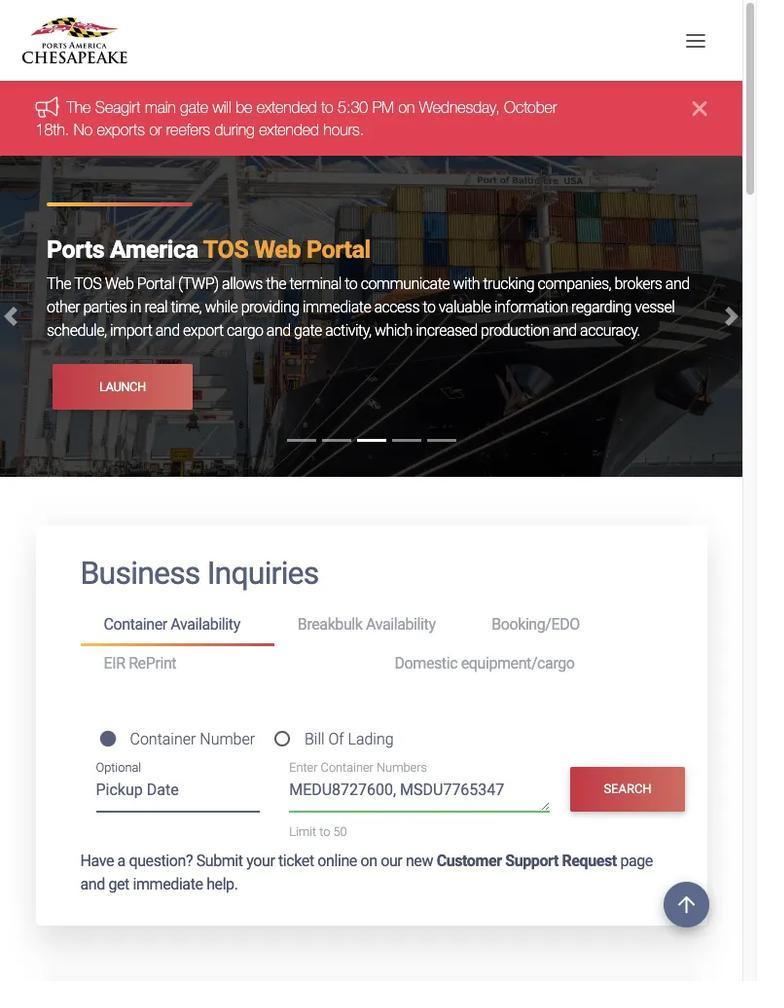 Task type: locate. For each thing, give the bounding box(es) containing it.
enter container numbers
[[289, 761, 427, 775]]

have a question? submit your ticket online on our new customer support request
[[80, 852, 617, 870]]

breakbulk availability
[[298, 616, 436, 634]]

extended
[[257, 99, 317, 116], [259, 121, 319, 138]]

availability for breakbulk availability
[[366, 616, 436, 634]]

the seagirt main gate will be extended to 5:30 pm on wednesday, october 18th.  no exports or reefers during extended hours. link
[[36, 99, 557, 138]]

increased
[[416, 322, 478, 340]]

0 horizontal spatial tos
[[74, 275, 102, 293]]

real
[[144, 298, 168, 317]]

ports america tos web portal
[[47, 236, 371, 264]]

portal up terminal
[[307, 236, 371, 264]]

immediate
[[303, 298, 371, 317], [133, 875, 203, 894]]

container down bill of lading
[[321, 761, 374, 775]]

1 vertical spatial portal
[[137, 275, 175, 293]]

submit
[[196, 852, 243, 870]]

optional
[[96, 761, 141, 775]]

business inquiries
[[80, 555, 319, 592]]

pm
[[373, 99, 394, 116]]

help.
[[207, 875, 238, 894]]

1 vertical spatial web
[[105, 275, 134, 293]]

hours.
[[324, 121, 364, 138]]

support
[[506, 852, 559, 870]]

booking/edo link
[[469, 608, 663, 643]]

numbers
[[377, 761, 427, 775]]

5:30
[[338, 99, 368, 116]]

immediate inside page and get immediate help.
[[133, 875, 203, 894]]

enter
[[289, 761, 318, 775]]

close image
[[693, 97, 707, 120]]

web up 'the'
[[254, 236, 301, 264]]

availability up eir reprint link
[[171, 616, 240, 634]]

no
[[74, 121, 93, 138]]

october
[[504, 99, 557, 116]]

1 horizontal spatial tos
[[203, 236, 249, 264]]

reprint
[[129, 654, 176, 673]]

the inside the seagirt main gate will be extended to 5:30 pm on wednesday, october 18th.  no exports or reefers during extended hours.
[[67, 99, 91, 116]]

extended right be
[[257, 99, 317, 116]]

breakbulk availability link
[[274, 608, 469, 643]]

0 horizontal spatial availability
[[171, 616, 240, 634]]

portal
[[307, 236, 371, 264], [137, 275, 175, 293]]

export
[[183, 322, 224, 340]]

on left our
[[361, 852, 378, 870]]

0 horizontal spatial web
[[105, 275, 134, 293]]

portal up real
[[137, 275, 175, 293]]

1 availability from the left
[[171, 616, 240, 634]]

access
[[374, 298, 420, 317]]

1 horizontal spatial web
[[254, 236, 301, 264]]

2 availability from the left
[[366, 616, 436, 634]]

in
[[130, 298, 141, 317]]

and inside page and get immediate help.
[[80, 875, 105, 894]]

availability for container availability
[[171, 616, 240, 634]]

of
[[329, 730, 344, 749]]

on
[[399, 99, 415, 116], [361, 852, 378, 870]]

0 vertical spatial on
[[399, 99, 415, 116]]

and
[[666, 275, 690, 293], [156, 322, 180, 340], [267, 322, 291, 340], [553, 322, 577, 340], [80, 875, 105, 894]]

container number
[[130, 730, 255, 749]]

regarding
[[572, 298, 632, 317]]

1 vertical spatial container
[[130, 730, 196, 749]]

seagirt
[[95, 99, 141, 116]]

main
[[145, 99, 176, 116]]

1 vertical spatial extended
[[259, 121, 319, 138]]

tos up "allows"
[[203, 236, 249, 264]]

to left 50
[[320, 825, 330, 840]]

on right pm
[[399, 99, 415, 116]]

immediate up activity,
[[303, 298, 371, 317]]

reefers
[[166, 121, 210, 138]]

and down have
[[80, 875, 105, 894]]

1 horizontal spatial availability
[[366, 616, 436, 634]]

to up increased
[[423, 298, 436, 317]]

1 vertical spatial gate
[[294, 322, 322, 340]]

valuable
[[439, 298, 491, 317]]

extended right during
[[259, 121, 319, 138]]

container up the optional
[[130, 730, 196, 749]]

0 horizontal spatial portal
[[137, 275, 175, 293]]

0 vertical spatial gate
[[180, 99, 208, 116]]

web
[[254, 236, 301, 264], [105, 275, 134, 293]]

0 horizontal spatial on
[[361, 852, 378, 870]]

lading
[[348, 730, 394, 749]]

gate
[[180, 99, 208, 116], [294, 322, 322, 340]]

get
[[108, 875, 129, 894]]

booking/edo
[[492, 616, 580, 634]]

gate up reefers
[[180, 99, 208, 116]]

during
[[215, 121, 255, 138]]

1 vertical spatial immediate
[[133, 875, 203, 894]]

0 vertical spatial container
[[104, 616, 167, 634]]

18th.
[[36, 121, 69, 138]]

container availability
[[104, 616, 240, 634]]

immediate inside the tos web portal (twp) allows the terminal to communicate with trucking companies,                         brokers and other parties in real time, while providing immediate access to valuable                         information regarding vessel schedule, import and export cargo and gate activity, which increased production and accuracy.
[[303, 298, 371, 317]]

1 horizontal spatial on
[[399, 99, 415, 116]]

1 horizontal spatial gate
[[294, 322, 322, 340]]

0 vertical spatial tos
[[203, 236, 249, 264]]

portal inside the tos web portal (twp) allows the terminal to communicate with trucking companies,                         brokers and other parties in real time, while providing immediate access to valuable                         information regarding vessel schedule, import and export cargo and gate activity, which increased production and accuracy.
[[137, 275, 175, 293]]

container
[[104, 616, 167, 634], [130, 730, 196, 749], [321, 761, 374, 775]]

1 vertical spatial tos
[[74, 275, 102, 293]]

our
[[381, 852, 403, 870]]

the for tos
[[47, 275, 71, 293]]

the
[[67, 99, 91, 116], [47, 275, 71, 293]]

0 vertical spatial immediate
[[303, 298, 371, 317]]

0 horizontal spatial immediate
[[133, 875, 203, 894]]

web up parties
[[105, 275, 134, 293]]

a
[[117, 852, 126, 870]]

eir
[[104, 654, 125, 673]]

1 horizontal spatial portal
[[307, 236, 371, 264]]

0 horizontal spatial gate
[[180, 99, 208, 116]]

0 vertical spatial the
[[67, 99, 91, 116]]

the up no
[[67, 99, 91, 116]]

0 vertical spatial portal
[[307, 236, 371, 264]]

eir reprint link
[[80, 646, 371, 682]]

tos
[[203, 236, 249, 264], [74, 275, 102, 293]]

availability up domestic
[[366, 616, 436, 634]]

1 horizontal spatial immediate
[[303, 298, 371, 317]]

the inside the tos web portal (twp) allows the terminal to communicate with trucking companies,                         brokers and other parties in real time, while providing immediate access to valuable                         information regarding vessel schedule, import and export cargo and gate activity, which increased production and accuracy.
[[47, 275, 71, 293]]

container availability link
[[80, 608, 274, 646]]

the up other
[[47, 275, 71, 293]]

activity,
[[325, 322, 372, 340]]

1 vertical spatial the
[[47, 275, 71, 293]]

to left 5:30
[[321, 99, 334, 116]]

customer support request link
[[437, 852, 617, 870]]

wednesday,
[[420, 99, 500, 116]]

tos up parties
[[74, 275, 102, 293]]

immediate down the question?
[[133, 875, 203, 894]]

terminal
[[290, 275, 342, 293]]

companies,
[[538, 275, 612, 293]]

gate left activity,
[[294, 322, 322, 340]]

to right terminal
[[345, 275, 358, 293]]

and down information
[[553, 322, 577, 340]]

or
[[149, 121, 162, 138]]

container up eir reprint
[[104, 616, 167, 634]]

container for container number
[[130, 730, 196, 749]]



Task type: vqa. For each thing, say whether or not it's contained in the screenshot.
the topmost gate
yes



Task type: describe. For each thing, give the bounding box(es) containing it.
ticket
[[279, 852, 314, 870]]

the for seagirt
[[67, 99, 91, 116]]

exports
[[97, 121, 145, 138]]

search button
[[571, 767, 685, 812]]

which
[[375, 322, 413, 340]]

bullhorn image
[[36, 96, 67, 118]]

your
[[247, 852, 275, 870]]

question?
[[129, 852, 193, 870]]

tos inside the tos web portal (twp) allows the terminal to communicate with trucking companies,                         brokers and other parties in real time, while providing immediate access to valuable                         information regarding vessel schedule, import and export cargo and gate activity, which increased production and accuracy.
[[74, 275, 102, 293]]

the seagirt main gate will be extended to 5:30 pm on wednesday, october 18th.  no exports or reefers during extended hours. alert
[[0, 81, 743, 156]]

online
[[318, 852, 357, 870]]

accuracy.
[[580, 322, 641, 340]]

search
[[604, 782, 652, 797]]

number
[[200, 730, 255, 749]]

import
[[110, 322, 152, 340]]

time,
[[171, 298, 202, 317]]

1 vertical spatial on
[[361, 852, 378, 870]]

allows
[[222, 275, 263, 293]]

domestic
[[395, 654, 458, 673]]

the seagirt main gate will be extended to 5:30 pm on wednesday, october 18th.  no exports or reefers during extended hours.
[[36, 99, 557, 138]]

gate inside the seagirt main gate will be extended to 5:30 pm on wednesday, october 18th.  no exports or reefers during extended hours.
[[180, 99, 208, 116]]

Enter Container Numbers text field
[[289, 779, 550, 813]]

production
[[481, 322, 550, 340]]

domestic equipment/cargo
[[395, 654, 575, 673]]

new
[[406, 852, 433, 870]]

with
[[453, 275, 480, 293]]

page and get immediate help.
[[80, 852, 653, 894]]

go to top image
[[664, 882, 710, 928]]

vessel
[[635, 298, 675, 317]]

bill
[[305, 730, 325, 749]]

information
[[495, 298, 568, 317]]

limit
[[289, 825, 317, 840]]

and up vessel
[[666, 275, 690, 293]]

request
[[562, 852, 617, 870]]

0 vertical spatial web
[[254, 236, 301, 264]]

page
[[621, 852, 653, 870]]

customer
[[437, 852, 502, 870]]

on inside the seagirt main gate will be extended to 5:30 pm on wednesday, october 18th.  no exports or reefers during extended hours.
[[399, 99, 415, 116]]

trucking
[[483, 275, 535, 293]]

will
[[213, 99, 231, 116]]

50
[[333, 825, 347, 840]]

communicate
[[361, 275, 450, 293]]

gate inside the tos web portal (twp) allows the terminal to communicate with trucking companies,                         brokers and other parties in real time, while providing immediate access to valuable                         information regarding vessel schedule, import and export cargo and gate activity, which increased production and accuracy.
[[294, 322, 322, 340]]

2 vertical spatial container
[[321, 761, 374, 775]]

tos web portal image
[[0, 156, 743, 477]]

limit to 50
[[289, 825, 347, 840]]

container for container availability
[[104, 616, 167, 634]]

brokers
[[615, 275, 663, 293]]

cargo
[[227, 322, 263, 340]]

the tos web portal (twp) allows the terminal to communicate with trucking companies,                         brokers and other parties in real time, while providing immediate access to valuable                         information regarding vessel schedule, import and export cargo and gate activity, which increased production and accuracy.
[[47, 275, 690, 340]]

parties
[[83, 298, 127, 317]]

equipment/cargo
[[461, 654, 575, 673]]

be
[[236, 99, 253, 116]]

launch link
[[53, 364, 193, 409]]

have
[[80, 852, 114, 870]]

america
[[110, 236, 198, 264]]

to inside the seagirt main gate will be extended to 5:30 pm on wednesday, october 18th.  no exports or reefers during extended hours.
[[321, 99, 334, 116]]

web inside the tos web portal (twp) allows the terminal to communicate with trucking companies,                         brokers and other parties in real time, while providing immediate access to valuable                         information regarding vessel schedule, import and export cargo and gate activity, which increased production and accuracy.
[[105, 275, 134, 293]]

inquiries
[[207, 555, 319, 592]]

(twp)
[[178, 275, 219, 293]]

providing
[[241, 298, 300, 317]]

other
[[47, 298, 80, 317]]

schedule,
[[47, 322, 107, 340]]

the
[[266, 275, 286, 293]]

eir reprint
[[104, 654, 176, 673]]

bill of lading
[[305, 730, 394, 749]]

business
[[80, 555, 200, 592]]

toggle navigation image
[[681, 26, 710, 55]]

launch
[[99, 379, 146, 394]]

domestic equipment/cargo link
[[371, 646, 663, 682]]

and down real
[[156, 322, 180, 340]]

0 vertical spatial extended
[[257, 99, 317, 116]]

and down the providing
[[267, 322, 291, 340]]

breakbulk
[[298, 616, 363, 634]]

while
[[205, 298, 238, 317]]

Optional text field
[[96, 775, 260, 813]]



